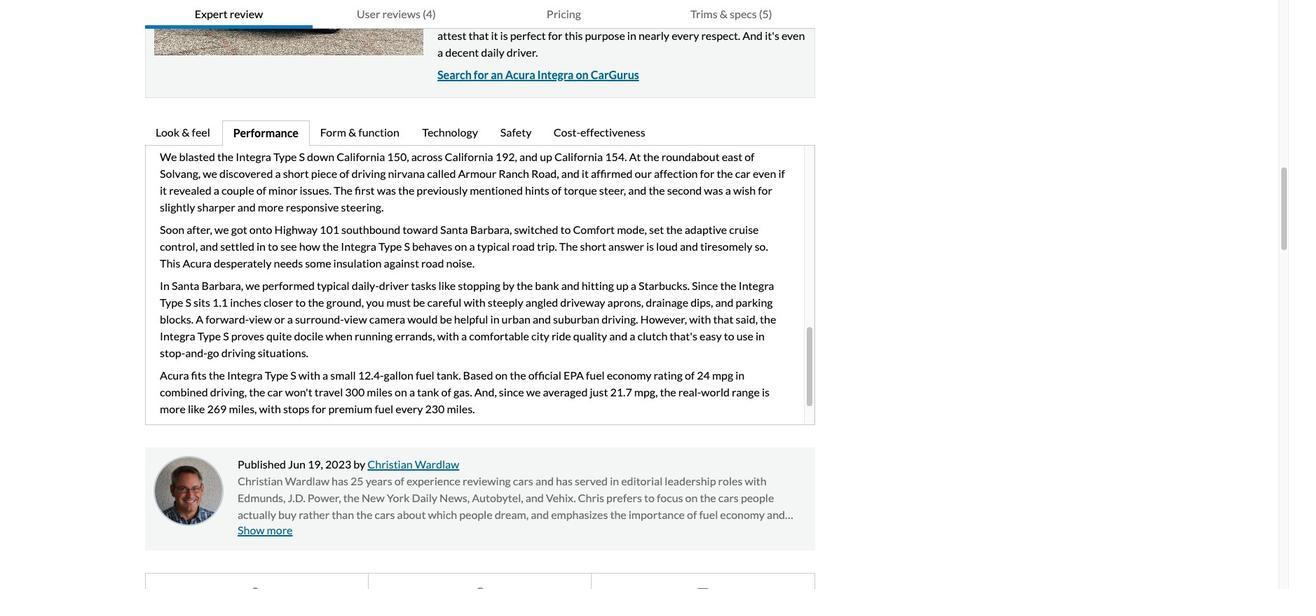 Task type: vqa. For each thing, say whether or not it's contained in the screenshot.
seller.
no



Task type: locate. For each thing, give the bounding box(es) containing it.
the right set
[[667, 223, 683, 236]]

short left answer
[[580, 240, 606, 253]]

user reviews (4) tab
[[313, 0, 480, 29]]

gas.
[[454, 385, 472, 399]]

0 vertical spatial how
[[299, 240, 320, 253]]

an right search
[[491, 68, 503, 81]]

on left "cargurus"
[[576, 68, 589, 81]]

1 vertical spatial it
[[160, 183, 167, 197]]

integra inside soon after, we got onto highway 101 southbound toward santa barbara, switched to comfort mode, set the adaptive cruise control, and settled in to see how the integra type s behaves on a typical road trip. the short answer is loud and tiresomely so. this acura desperately needs some insulation against road noise.
[[341, 240, 377, 253]]

1 vertical spatial up
[[616, 279, 629, 292]]

show more button
[[238, 524, 293, 537]]

by down "rewarding"
[[354, 458, 366, 471]]

like inside in santa barbara, we performed typical daily-driver tasks like stopping by the bank and hitting up a starbucks. since the integra type s sits 1.1 inches closer to the ground, you must be careful with steeply angled driveway aprons, drainage dips, and parking blocks. a forward-view or a surround-view camera would be helpful in urban and suburban driving. however, with that said, the integra type s proves quite docile when running errands, with a comfortable city ride quality and a clutch that's easy to use in stop-and-go driving situations.
[[439, 279, 456, 292]]

people
[[741, 491, 774, 505], [459, 508, 493, 521]]

answer
[[609, 240, 644, 253]]

in up the prefers
[[610, 475, 619, 488]]

performance tab
[[222, 120, 310, 146]]

much down buy
[[283, 525, 310, 538]]

is right it
[[437, 442, 445, 455]]

0 vertical spatial chris
[[578, 491, 605, 505]]

wardlaw up experience
[[415, 458, 460, 471]]

1 horizontal spatial by
[[503, 279, 515, 292]]

question image
[[476, 588, 485, 590]]

0 horizontal spatial as
[[270, 525, 281, 538]]

cars down roles at the bottom
[[719, 491, 739, 505]]

and left vehix.
[[526, 491, 544, 505]]

0 horizontal spatial economy
[[607, 369, 652, 382]]

as up the daughters,
[[270, 525, 281, 538]]

1 horizontal spatial was
[[704, 183, 724, 197]]

s left sits
[[185, 296, 191, 309]]

with
[[464, 296, 486, 309], [690, 312, 711, 326], [437, 329, 459, 343], [299, 369, 321, 382], [259, 402, 281, 416], [613, 425, 635, 438], [745, 475, 767, 488]]

1 horizontal spatial short
[[580, 240, 606, 253]]

safety tab
[[490, 120, 543, 146]]

chris down dream,
[[473, 525, 499, 538]]

when
[[326, 329, 353, 343]]

0 vertical spatial christian
[[368, 458, 413, 471]]

acura down "control,"
[[183, 256, 212, 270]]

driving
[[352, 167, 386, 180], [222, 346, 256, 359], [654, 442, 688, 455]]

barbara, down mentioned
[[470, 223, 512, 236]]

integra inside acura fits the integra type s with a small 12.4-gallon fuel tank. based on the official epa fuel economy rating of 24 mpg in combined driving, the car won't travel 300 miles on a tank of gas. and, since we averaged just 21.7 mpg, the real-world range is more like 269 miles, with stops for premium fuel every 230 miles.
[[227, 369, 263, 382]]

father
[[717, 525, 747, 538]]

0 horizontal spatial typical
[[317, 279, 350, 292]]

0 vertical spatial an
[[491, 68, 503, 81]]

much up "southern"
[[348, 525, 375, 538]]

trims
[[691, 7, 718, 20]]

s inside we blasted the integra type s down california 150, across california 192, and up california 154. at the roundabout east of solvang, we discovered a short piece of driving nirvana called armour ranch road, and it affirmed our affection for the car even if it revealed a couple of minor issues. the first was the previously mentioned hints of torque steer, and the second was a wish for slightly sharper and more responsive steering.
[[299, 150, 305, 163]]

up up aprons, on the left bottom
[[616, 279, 629, 292]]

2 vertical spatial the
[[761, 425, 779, 438]]

in
[[257, 240, 266, 253], [491, 312, 500, 326], [756, 329, 765, 343], [736, 369, 745, 382], [673, 425, 682, 438], [610, 475, 619, 488], [337, 542, 346, 555]]

1 horizontal spatial an
[[565, 525, 577, 538]]

be up would
[[413, 296, 425, 309]]

1 horizontal spatial chris
[[578, 491, 605, 505]]

the
[[217, 150, 234, 163], [643, 150, 660, 163], [717, 167, 733, 180], [398, 183, 415, 197], [649, 183, 665, 197], [667, 223, 683, 236], [323, 240, 339, 253], [517, 279, 533, 292], [721, 279, 737, 292], [308, 296, 324, 309], [760, 312, 777, 326], [209, 369, 225, 382], [510, 369, 526, 382], [249, 385, 265, 399], [660, 385, 677, 399], [179, 425, 195, 438], [637, 425, 654, 438], [343, 491, 360, 505], [700, 491, 717, 505], [356, 508, 373, 521], [610, 508, 627, 521], [699, 525, 715, 538]]

dips,
[[691, 296, 714, 309]]

1 horizontal spatial 150,
[[433, 425, 455, 438]]

0 horizontal spatial christian
[[238, 475, 283, 488]]

1 vertical spatial an
[[565, 525, 577, 538]]

a left clutch
[[630, 329, 636, 343]]

acura inside acura fits the integra type s with a small 12.4-gallon fuel tank. based on the official epa fuel economy rating of 24 mpg in combined driving, the car won't travel 300 miles on a tank of gas. and, since we averaged just 21.7 mpg, the real-world range is more like 269 miles, with stops for premium fuel every 230 miles.
[[160, 369, 189, 382]]

0 vertical spatial the
[[334, 183, 353, 197]]

premium
[[328, 402, 373, 416]]

expert review
[[195, 7, 263, 20]]

0 vertical spatial by
[[503, 279, 515, 292]]

and up four
[[767, 508, 785, 521]]

1 vertical spatial short
[[580, 240, 606, 253]]

economy up 21.7
[[607, 369, 652, 382]]

integra up parking
[[739, 279, 775, 292]]

barbara, inside soon after, we got onto highway 101 southbound toward santa barbara, switched to comfort mode, set the adaptive cruise control, and settled in to see how the integra type s behaves on a typical road trip. the short answer is loud and tiresomely so. this acura desperately needs some insulation against road noise.
[[470, 223, 512, 236]]

christian wardlaw link
[[368, 458, 460, 471]]

0 horizontal spatial the
[[334, 183, 353, 197]]

soon
[[160, 223, 185, 236]]

trip
[[231, 425, 249, 438]]

with up the true
[[613, 425, 635, 438]]

1 vertical spatial like
[[188, 402, 205, 416]]

is inside acura fits the integra type s with a small 12.4-gallon fuel tank. based on the official epa fuel economy rating of 24 mpg in combined driving, the car won't travel 300 miles on a tank of gas. and, since we averaged just 21.7 mpg, the real-world range is more like 269 miles, with stops for premium fuel every 230 miles.
[[762, 385, 770, 399]]

0 horizontal spatial much
[[283, 525, 310, 538]]

and up vehix.
[[536, 475, 554, 488]]

edmunds,
[[238, 491, 286, 505]]

fuel inside christian wardlaw has 25 years of experience reviewing cars and has served in editorial leadership roles with edmunds, j.d. power, the new york daily news, autobytel, and vehix. chris prefers to focus on the cars people actually buy rather than the cars about which people dream, and emphasizes the importance of fuel economy and safety as much as how much fun a car is to drive. chris is married to an automotive journalist, is the father of four daughters, and lives in southern california.
[[700, 508, 718, 521]]

with inside christian wardlaw has 25 years of experience reviewing cars and has served in editorial leadership roles with edmunds, j.d. power, the new york daily news, autobytel, and vehix. chris prefers to focus on the cars people actually buy rather than the cars about which people dream, and emphasizes the importance of fuel economy and safety as much as how much fun a car is to drive. chris is married to an automotive journalist, is the father of four daughters, and lives in southern california.
[[745, 475, 767, 488]]

2 tab list from the top
[[145, 120, 815, 146]]

0 vertical spatial barbara,
[[470, 223, 512, 236]]

a up minor
[[275, 167, 281, 180]]

type
[[274, 150, 297, 163], [379, 240, 402, 253], [160, 296, 183, 309], [198, 329, 221, 343], [265, 369, 288, 382]]

2 vertical spatial tab list
[[145, 573, 815, 590]]

economy up father
[[720, 508, 765, 521]]

drive.
[[398, 442, 425, 455], [443, 525, 471, 538]]

integra down blocks.
[[160, 329, 195, 343]]

0 horizontal spatial like
[[188, 402, 205, 416]]

for inside acura fits the integra type s with a small 12.4-gallon fuel tank. based on the official epa fuel economy rating of 24 mpg in combined driving, the car won't travel 300 miles on a tank of gas. and, since we averaged just 21.7 mpg, the real-world range is more like 269 miles, with stops for premium fuel every 230 miles.
[[312, 402, 326, 416]]

we inside in santa barbara, we performed typical daily-driver tasks like stopping by the bank and hitting up a starbucks. since the integra type s sits 1.1 inches closer to the ground, you must be careful with steeply angled driveway aprons, drainage dips, and parking blocks. a forward-view or a surround-view camera would be helpful in urban and suburban driving. however, with that said, the integra type s proves quite docile when running errands, with a comfortable city ride quality and a clutch that's easy to use in stop-and-go driving situations.
[[246, 279, 260, 292]]

2 horizontal spatial &
[[720, 7, 728, 20]]

1 horizontal spatial drive.
[[443, 525, 471, 538]]

drive. inside christian wardlaw has 25 years of experience reviewing cars and has served in editorial leadership roles with edmunds, j.d. power, the new york daily news, autobytel, and vehix. chris prefers to focus on the cars people actually buy rather than the cars about which people dream, and emphasizes the importance of fuel economy and safety as much as how much fun a car is to drive. chris is married to an automotive journalist, is the father of four daughters, and lives in southern california.
[[443, 525, 471, 538]]

car inside we blasted the integra type s down california 150, across california 192, and up california 154. at the roundabout east of solvang, we discovered a short piece of driving nirvana called armour ranch road, and it affirmed our affection for the car even if it revealed a couple of minor issues. the first was the previously mentioned hints of torque steer, and the second was a wish for slightly sharper and more responsive steering.
[[736, 167, 751, 180]]

affection
[[654, 167, 698, 180]]

that's
[[670, 329, 698, 343]]

a right the at
[[513, 425, 519, 438]]

1 vertical spatial chris
[[473, 525, 499, 538]]

we
[[203, 167, 217, 180], [215, 223, 229, 236], [246, 279, 260, 292], [527, 385, 541, 399], [288, 425, 303, 438]]

look & feel
[[156, 125, 210, 139]]

150, up nirvana
[[387, 150, 409, 163]]

1 horizontal spatial much
[[348, 525, 375, 538]]

cost-effectiveness
[[554, 125, 646, 139]]

101
[[320, 223, 339, 236]]

the right for
[[179, 425, 195, 438]]

0 horizontal spatial barbara,
[[202, 279, 243, 292]]

was right second
[[704, 183, 724, 197]]

comfort inside soon after, we got onto highway 101 southbound toward santa barbara, switched to comfort mode, set the adaptive cruise control, and settled in to see how the integra type s behaves on a typical road trip. the short answer is loud and tiresomely so. this acura desperately needs some insulation against road noise.
[[573, 223, 615, 236]]

small
[[331, 369, 356, 382]]

southern
[[348, 542, 393, 555]]

1 vertical spatial cars
[[719, 491, 739, 505]]

1 horizontal spatial up
[[616, 279, 629, 292]]

show
[[238, 524, 265, 537]]

typical up stopping
[[477, 240, 510, 253]]

&
[[720, 7, 728, 20], [182, 125, 190, 139], [349, 125, 356, 139]]

tab list up search
[[145, 0, 815, 29]]

2 has from the left
[[556, 475, 573, 488]]

for left the true
[[614, 442, 629, 455]]

0 vertical spatial santa
[[440, 223, 468, 236]]

car up wish
[[736, 167, 751, 180]]

0 horizontal spatial cars
[[375, 508, 395, 521]]

of right piece
[[340, 167, 350, 180]]

a down "helpful"
[[461, 329, 467, 343]]

in down onto
[[257, 240, 266, 253]]

is left 'loud' at the top right of the page
[[647, 240, 654, 253]]

1 horizontal spatial cars
[[513, 475, 534, 488]]

2 horizontal spatial driving
[[654, 442, 688, 455]]

than
[[332, 508, 354, 521]]

nirvana
[[388, 167, 425, 180]]

was right "first" at the left
[[377, 183, 396, 197]]

0 vertical spatial cars
[[513, 475, 534, 488]]

insulation
[[334, 256, 382, 270]]

1 vertical spatial santa
[[172, 279, 200, 292]]

acura inside soon after, we got onto highway 101 southbound toward santa barbara, switched to comfort mode, set the adaptive cruise control, and settled in to see how the integra type s behaves on a typical road trip. the short answer is loud and tiresomely so. this acura desperately needs some insulation against road noise.
[[183, 256, 212, 270]]

0 horizontal spatial short
[[283, 167, 309, 180]]

1 tab list from the top
[[145, 0, 815, 29]]

second
[[667, 183, 702, 197]]

1 horizontal spatial like
[[439, 279, 456, 292]]

leadership
[[665, 475, 716, 488]]

0 horizontal spatial how
[[299, 240, 320, 253]]

drive. inside for the return trip to ojai, we backtracked on california 150, this time at a more relaxed pace with the car in comfort mode. the acura proved no less satisfying and rewarding to drive. it is a fantastic sport compact car built for true driving enthusiasts.
[[398, 442, 425, 455]]

fantastic
[[455, 442, 498, 455]]

& left specs
[[720, 7, 728, 20]]

300
[[345, 385, 365, 399]]

of right hints
[[552, 183, 562, 197]]

0 vertical spatial comfort
[[573, 223, 615, 236]]

california down the cost-
[[555, 150, 603, 163]]

0 horizontal spatial wardlaw
[[285, 475, 330, 488]]

on inside for the return trip to ojai, we backtracked on california 150, this time at a more relaxed pace with the car in comfort mode. the acura proved no less satisfying and rewarding to drive. it is a fantastic sport compact car built for true driving enthusiasts.
[[367, 425, 380, 438]]

bank
[[535, 279, 559, 292]]

1 vertical spatial typical
[[317, 279, 350, 292]]

0 vertical spatial wardlaw
[[415, 458, 460, 471]]

has up vehix.
[[556, 475, 573, 488]]

0 horizontal spatial &
[[182, 125, 190, 139]]

0 vertical spatial up
[[540, 150, 553, 163]]

1 vertical spatial tab list
[[145, 120, 815, 146]]

on inside christian wardlaw has 25 years of experience reviewing cars and has served in editorial leadership roles with edmunds, j.d. power, the new york daily news, autobytel, and vehix. chris prefers to focus on the cars people actually buy rather than the cars about which people dream, and emphasizes the importance of fuel economy and safety as much as how much fun a car is to drive. chris is married to an automotive journalist, is the father of four daughters, and lives in southern california.
[[686, 491, 698, 505]]

on up noise.
[[455, 240, 467, 253]]

said,
[[736, 312, 758, 326]]

1 vertical spatial be
[[440, 312, 452, 326]]

& for form
[[349, 125, 356, 139]]

0 horizontal spatial comfort
[[573, 223, 615, 236]]

1 horizontal spatial driving
[[352, 167, 386, 180]]

1 horizontal spatial the
[[559, 240, 578, 253]]

0 vertical spatial typical
[[477, 240, 510, 253]]

for down roundabout
[[700, 167, 715, 180]]

we blasted the integra type s down california 150, across california 192, and up california 154. at the roundabout east of solvang, we discovered a short piece of driving nirvana called armour ranch road, and it affirmed our affection for the car even if it revealed a couple of minor issues. the first was the previously mentioned hints of torque steer, and the second was a wish for slightly sharper and more responsive steering.
[[160, 150, 785, 214]]

driving down proves
[[222, 346, 256, 359]]

feel
[[192, 125, 210, 139]]

sharper
[[197, 200, 235, 214]]

expert
[[195, 7, 228, 20]]

for
[[160, 425, 177, 438]]

urban
[[502, 312, 531, 326]]

0 horizontal spatial santa
[[172, 279, 200, 292]]

short inside we blasted the integra type s down california 150, across california 192, and up california 154. at the roundabout east of solvang, we discovered a short piece of driving nirvana called armour ranch road, and it affirmed our affection for the car even if it revealed a couple of minor issues. the first was the previously mentioned hints of torque steer, and the second was a wish for slightly sharper and more responsive steering.
[[283, 167, 309, 180]]

we inside we blasted the integra type s down california 150, across california 192, and up california 154. at the roundabout east of solvang, we discovered a short piece of driving nirvana called armour ranch road, and it affirmed our affection for the car even if it revealed a couple of minor issues. the first was the previously mentioned hints of torque steer, and the second was a wish for slightly sharper and more responsive steering.
[[203, 167, 217, 180]]

real-
[[679, 385, 702, 399]]

how inside soon after, we got onto highway 101 southbound toward santa barbara, switched to comfort mode, set the adaptive cruise control, and settled in to see how the integra type s behaves on a typical road trip. the short answer is loud and tiresomely so. this acura desperately needs some insulation against road noise.
[[299, 240, 320, 253]]

angled
[[526, 296, 558, 309]]

in inside acura fits the integra type s with a small 12.4-gallon fuel tank. based on the official epa fuel economy rating of 24 mpg in combined driving, the car won't travel 300 miles on a tank of gas. and, since we averaged just 21.7 mpg, the real-world range is more like 269 miles, with stops for premium fuel every 230 miles.
[[736, 369, 745, 382]]

0 vertical spatial road
[[512, 240, 535, 253]]

car inside christian wardlaw has 25 years of experience reviewing cars and has served in editorial leadership roles with edmunds, j.d. power, the new york daily news, autobytel, and vehix. chris prefers to focus on the cars people actually buy rather than the cars about which people dream, and emphasizes the importance of fuel economy and safety as much as how much fun a car is to drive. chris is married to an automotive journalist, is the father of four daughters, and lives in southern california.
[[403, 525, 419, 538]]

be down careful
[[440, 312, 452, 326]]

0 horizontal spatial 150,
[[387, 150, 409, 163]]

1 vertical spatial 150,
[[433, 425, 455, 438]]

we left got
[[215, 223, 229, 236]]

a right it
[[447, 442, 453, 455]]

fits
[[191, 369, 207, 382]]

by
[[503, 279, 515, 292], [354, 458, 366, 471]]

reviews
[[383, 7, 421, 20]]

based
[[463, 369, 493, 382]]

in
[[160, 279, 170, 292]]

errands,
[[395, 329, 435, 343]]

0 vertical spatial 150,
[[387, 150, 409, 163]]

1 horizontal spatial comfort
[[685, 425, 726, 438]]

& inside 'tab'
[[182, 125, 190, 139]]

1 vertical spatial drive.
[[443, 525, 471, 538]]

with down "helpful"
[[437, 329, 459, 343]]

2 view from the left
[[344, 312, 367, 326]]

our
[[635, 167, 652, 180]]

trims & specs (5) tab
[[648, 0, 815, 29]]

christian inside christian wardlaw has 25 years of experience reviewing cars and has served in editorial leadership roles with edmunds, j.d. power, the new york daily news, autobytel, and vehix. chris prefers to focus on the cars people actually buy rather than the cars about which people dream, and emphasizes the importance of fuel economy and safety as much as how much fun a car is to drive. chris is married to an automotive journalist, is the father of four daughters, and lives in southern california.
[[238, 475, 283, 488]]

1 horizontal spatial people
[[741, 491, 774, 505]]

1 horizontal spatial it
[[582, 167, 589, 180]]

1 horizontal spatial typical
[[477, 240, 510, 253]]

car left won't
[[268, 385, 283, 399]]

tab panel containing we blasted the integra type s down california 150, across california 192, and up california 154. at the roundabout east of solvang, we discovered a short piece of driving nirvana called armour ranch road, and it affirmed our affection for the car even if it revealed a couple of minor issues. the first was the previously mentioned hints of torque steer, and the second was a wish for slightly sharper and more responsive steering.
[[145, 145, 815, 457]]

car
[[736, 167, 751, 180], [268, 385, 283, 399], [656, 425, 671, 438], [572, 442, 588, 455], [403, 525, 419, 538]]

search
[[438, 68, 472, 81]]

0 vertical spatial it
[[582, 167, 589, 180]]

type up against
[[379, 240, 402, 253]]

the down our
[[649, 183, 665, 197]]

car inside acura fits the integra type s with a small 12.4-gallon fuel tank. based on the official epa fuel economy rating of 24 mpg in combined driving, the car won't travel 300 miles on a tank of gas. and, since we averaged just 21.7 mpg, the real-world range is more like 269 miles, with stops for premium fuel every 230 miles.
[[268, 385, 283, 399]]

tab list
[[145, 0, 815, 29], [145, 120, 815, 146], [145, 573, 815, 590]]

people down news,
[[459, 508, 493, 521]]

typical up ground, in the bottom left of the page
[[317, 279, 350, 292]]

santa inside in santa barbara, we performed typical daily-driver tasks like stopping by the bank and hitting up a starbucks. since the integra type s sits 1.1 inches closer to the ground, you must be careful with steeply angled driveway aprons, drainage dips, and parking blocks. a forward-view or a surround-view camera would be helpful in urban and suburban driving. however, with that said, the integra type s proves quite docile when running errands, with a comfortable city ride quality and a clutch that's easy to use in stop-and-go driving situations.
[[172, 279, 200, 292]]

four
[[762, 525, 783, 538]]

city
[[532, 329, 550, 343]]

minor
[[269, 183, 298, 197]]

focus
[[657, 491, 683, 505]]

chris down served
[[578, 491, 605, 505]]

and inside for the return trip to ojai, we backtracked on california 150, this time at a more relaxed pace with the car in comfort mode. the acura proved no less satisfying and rewarding to drive. it is a fantastic sport compact car built for true driving enthusiasts.
[[312, 442, 330, 455]]

as down rather
[[312, 525, 322, 538]]

for
[[474, 68, 489, 81], [700, 167, 715, 180], [758, 183, 773, 197], [312, 402, 326, 416], [614, 442, 629, 455]]

type inside soon after, we got onto highway 101 southbound toward santa barbara, switched to comfort mode, set the adaptive cruise control, and settled in to see how the integra type s behaves on a typical road trip. the short answer is loud and tiresomely so. this acura desperately needs some insulation against road noise.
[[379, 240, 402, 253]]

reviewing
[[463, 475, 511, 488]]

0 horizontal spatial was
[[377, 183, 396, 197]]

technology tab
[[412, 120, 490, 146]]

rewarding
[[333, 442, 383, 455]]

even
[[753, 167, 777, 180]]

2 horizontal spatial cars
[[719, 491, 739, 505]]

acura inside for the return trip to ojai, we backtracked on california 150, this time at a more relaxed pace with the car in comfort mode. the acura proved no less satisfying and rewarding to drive. it is a fantastic sport compact car built for true driving enthusiasts.
[[160, 442, 189, 455]]

1 vertical spatial economy
[[720, 508, 765, 521]]

to down performed
[[295, 296, 306, 309]]

integra up the cost-
[[538, 68, 574, 81]]

combined
[[160, 385, 208, 399]]

1 vertical spatial wardlaw
[[285, 475, 330, 488]]

it up slightly
[[160, 183, 167, 197]]

and up the "driveway"
[[562, 279, 580, 292]]

roundabout
[[662, 150, 720, 163]]

york
[[387, 491, 410, 505]]

mode,
[[617, 223, 647, 236]]

miles
[[367, 385, 393, 399]]

new
[[362, 491, 385, 505]]

the
[[334, 183, 353, 197], [559, 240, 578, 253], [761, 425, 779, 438]]

east
[[722, 150, 743, 163]]

0 horizontal spatial up
[[540, 150, 553, 163]]

0 horizontal spatial driving
[[222, 346, 256, 359]]

0 horizontal spatial has
[[332, 475, 349, 488]]

form & function tab
[[310, 120, 412, 146]]

1 horizontal spatial how
[[325, 525, 346, 538]]

type down situations.
[[265, 369, 288, 382]]

compact
[[528, 442, 570, 455]]

acura up combined in the left bottom of the page
[[160, 369, 189, 382]]

it
[[582, 167, 589, 180], [160, 183, 167, 197]]

editorial
[[622, 475, 663, 488]]

tab list down "california."
[[145, 573, 815, 590]]

a inside christian wardlaw has 25 years of experience reviewing cars and has served in editorial leadership roles with edmunds, j.d. power, the new york daily news, autobytel, and vehix. chris prefers to focus on the cars people actually buy rather than the cars about which people dream, and emphasizes the importance of fuel economy and safety as much as how much fun a car is to drive. chris is married to an automotive journalist, is the father of four daughters, and lives in southern california.
[[395, 525, 401, 538]]

typical
[[477, 240, 510, 253], [317, 279, 350, 292]]

1 vertical spatial people
[[459, 508, 493, 521]]

0 vertical spatial driving
[[352, 167, 386, 180]]

1 horizontal spatial christian
[[368, 458, 413, 471]]

1 horizontal spatial view
[[344, 312, 367, 326]]

0 vertical spatial like
[[439, 279, 456, 292]]

hints
[[525, 183, 550, 197]]

discovered
[[220, 167, 273, 180]]

economy inside acura fits the integra type s with a small 12.4-gallon fuel tank. based on the official epa fuel economy rating of 24 mpg in combined driving, the car won't travel 300 miles on a tank of gas. and, since we averaged just 21.7 mpg, the real-world range is more like 269 miles, with stops for premium fuel every 230 miles.
[[607, 369, 652, 382]]

since
[[499, 385, 524, 399]]

tab panel
[[145, 145, 815, 457]]

0 horizontal spatial view
[[249, 312, 272, 326]]

1 vertical spatial by
[[354, 458, 366, 471]]

0 vertical spatial drive.
[[398, 442, 425, 455]]

if
[[779, 167, 785, 180]]

& for trims
[[720, 7, 728, 20]]

on down "leadership" at right bottom
[[686, 491, 698, 505]]

barbara, inside in santa barbara, we performed typical daily-driver tasks like stopping by the bank and hitting up a starbucks. since the integra type s sits 1.1 inches closer to the ground, you must be careful with steeply angled driveway aprons, drainage dips, and parking blocks. a forward-view or a surround-view camera would be helpful in urban and suburban driving. however, with that said, the integra type s proves quite docile when running errands, with a comfortable city ride quality and a clutch that's easy to use in stop-and-go driving situations.
[[202, 279, 243, 292]]

loud
[[656, 240, 678, 253]]

official
[[529, 369, 562, 382]]

by up steeply
[[503, 279, 515, 292]]

0 vertical spatial tab list
[[145, 0, 815, 29]]

a up noise.
[[469, 240, 475, 253]]

driver
[[379, 279, 409, 292]]

1 vertical spatial comfort
[[685, 425, 726, 438]]

1 view from the left
[[249, 312, 272, 326]]

up inside we blasted the integra type s down california 150, across california 192, and up california 154. at the roundabout east of solvang, we discovered a short piece of driving nirvana called armour ranch road, and it affirmed our affection for the car even if it revealed a couple of minor issues. the first was the previously mentioned hints of torque steer, and the second was a wish for slightly sharper and more responsive steering.
[[540, 150, 553, 163]]

short
[[283, 167, 309, 180], [580, 240, 606, 253]]

short inside soon after, we got onto highway 101 southbound toward santa barbara, switched to comfort mode, set the adaptive cruise control, and settled in to see how the integra type s behaves on a typical road trip. the short answer is loud and tiresomely so. this acura desperately needs some insulation against road noise.
[[580, 240, 606, 253]]

type inside acura fits the integra type s with a small 12.4-gallon fuel tank. based on the official epa fuel economy rating of 24 mpg in combined driving, the car won't travel 300 miles on a tank of gas. and, since we averaged just 21.7 mpg, the real-world range is more like 269 miles, with stops for premium fuel every 230 miles.
[[265, 369, 288, 382]]

driving inside we blasted the integra type s down california 150, across california 192, and up california 154. at the roundabout east of solvang, we discovered a short piece of driving nirvana called armour ranch road, and it affirmed our affection for the car even if it revealed a couple of minor issues. the first was the previously mentioned hints of torque steer, and the second was a wish for slightly sharper and more responsive steering.
[[352, 167, 386, 180]]

tab list containing expert review
[[145, 0, 815, 29]]

comfort up answer
[[573, 223, 615, 236]]

view down ground, in the bottom left of the page
[[344, 312, 367, 326]]

is inside soon after, we got onto highway 101 southbound toward santa barbara, switched to comfort mode, set the adaptive cruise control, and settled in to see how the integra type s behaves on a typical road trip. the short answer is loud and tiresomely so. this acura desperately needs some insulation against road noise.
[[647, 240, 654, 253]]

1 vertical spatial how
[[325, 525, 346, 538]]

the right 'mode.'
[[761, 425, 779, 438]]

up up road,
[[540, 150, 553, 163]]

1.1
[[213, 296, 228, 309]]

comfort inside for the return trip to ojai, we backtracked on california 150, this time at a more relaxed pace with the car in comfort mode. the acura proved no less satisfying and rewarding to drive. it is a fantastic sport compact car built for true driving enthusiasts.
[[685, 425, 726, 438]]

we up inches
[[246, 279, 260, 292]]

we down official
[[527, 385, 541, 399]]

0 horizontal spatial by
[[354, 458, 366, 471]]

more inside acura fits the integra type s with a small 12.4-gallon fuel tank. based on the official epa fuel economy rating of 24 mpg in combined driving, the car won't travel 300 miles on a tank of gas. and, since we averaged just 21.7 mpg, the real-world range is more like 269 miles, with stops for premium fuel every 230 miles.
[[160, 402, 186, 416]]

0 horizontal spatial people
[[459, 508, 493, 521]]

was
[[377, 183, 396, 197], [704, 183, 724, 197]]

and left lives
[[292, 542, 310, 555]]

150, inside we blasted the integra type s down california 150, across california 192, and up california 154. at the roundabout east of solvang, we discovered a short piece of driving nirvana called armour ranch road, and it affirmed our affection for the car even if it revealed a couple of minor issues. the first was the previously mentioned hints of torque steer, and the second was a wish for slightly sharper and more responsive steering.
[[387, 150, 409, 163]]

buy
[[278, 508, 297, 521]]

0 vertical spatial people
[[741, 491, 774, 505]]

to right trip
[[251, 425, 261, 438]]

1 horizontal spatial barbara,
[[470, 223, 512, 236]]

we up the satisfying
[[288, 425, 303, 438]]

the inside for the return trip to ojai, we backtracked on california 150, this time at a more relaxed pace with the car in comfort mode. the acura proved no less satisfying and rewarding to drive. it is a fantastic sport compact car built for true driving enthusiasts.
[[761, 425, 779, 438]]

in santa barbara, we performed typical daily-driver tasks like stopping by the bank and hitting up a starbucks. since the integra type s sits 1.1 inches closer to the ground, you must be careful with steeply angled driveway aprons, drainage dips, and parking blocks. a forward-view or a surround-view camera would be helpful in urban and suburban driving. however, with that said, the integra type s proves quite docile when running errands, with a comfortable city ride quality and a clutch that's easy to use in stop-and-go driving situations.
[[160, 279, 777, 359]]

1 vertical spatial road
[[421, 256, 444, 270]]

more up 'compact'
[[521, 425, 547, 438]]

0 horizontal spatial an
[[491, 68, 503, 81]]

drainage
[[646, 296, 689, 309]]

expert review tab
[[145, 0, 313, 29]]

1 horizontal spatial as
[[312, 525, 322, 538]]

1 vertical spatial driving
[[222, 346, 256, 359]]



Task type: describe. For each thing, give the bounding box(es) containing it.
24
[[697, 369, 710, 382]]

s down forward-
[[223, 329, 229, 343]]

a up travel
[[323, 369, 328, 382]]

comfortable
[[469, 329, 529, 343]]

christian wardlaw headshot image
[[154, 456, 224, 526]]

and down angled
[[533, 312, 551, 326]]

2 was from the left
[[704, 183, 724, 197]]

the right since
[[721, 279, 737, 292]]

and down driving.
[[610, 329, 628, 343]]

like inside acura fits the integra type s with a small 12.4-gallon fuel tank. based on the official epa fuel economy rating of 24 mpg in combined driving, the car won't travel 300 miles on a tank of gas. and, since we averaged just 21.7 mpg, the real-world range is more like 269 miles, with stops for premium fuel every 230 miles.
[[188, 402, 205, 416]]

we inside soon after, we got onto highway 101 southbound toward santa barbara, switched to comfort mode, set the adaptive cruise control, and settled in to see how the integra type s behaves on a typical road trip. the short answer is loud and tiresomely so. this acura desperately needs some insulation against road noise.
[[215, 223, 229, 236]]

cost-effectiveness tab
[[543, 120, 658, 146]]

ojai,
[[264, 425, 286, 438]]

the down 25 at the bottom of the page
[[343, 491, 360, 505]]

performance
[[233, 126, 299, 139]]

the up since
[[510, 369, 526, 382]]

we
[[160, 150, 177, 163]]

the right the at in the left of the page
[[643, 150, 660, 163]]

of left 'gas.'
[[442, 385, 452, 399]]

review
[[230, 7, 263, 20]]

adaptive
[[685, 223, 727, 236]]

for right search
[[474, 68, 489, 81]]

the inside we blasted the integra type s down california 150, across california 192, and up california 154. at the roundabout east of solvang, we discovered a short piece of driving nirvana called armour ranch road, and it affirmed our affection for the car even if it revealed a couple of minor issues. the first was the previously mentioned hints of torque steer, and the second was a wish for slightly sharper and more responsive steering.
[[334, 183, 353, 197]]

solvang,
[[160, 167, 201, 180]]

for down even
[[758, 183, 773, 197]]

careful
[[428, 296, 462, 309]]

is right the journalist,
[[689, 525, 697, 538]]

against
[[384, 256, 419, 270]]

the down 101
[[323, 240, 339, 253]]

world
[[702, 385, 730, 399]]

torque
[[564, 183, 597, 197]]

must
[[387, 296, 411, 309]]

0 horizontal spatial road
[[421, 256, 444, 270]]

proves
[[231, 329, 264, 343]]

the up surround-
[[308, 296, 324, 309]]

responsive
[[286, 200, 339, 214]]

daughters,
[[238, 542, 290, 555]]

pricing
[[547, 7, 581, 20]]

vehix.
[[546, 491, 576, 505]]

this
[[457, 425, 475, 438]]

more inside we blasted the integra type s down california 150, across california 192, and up california 154. at the roundabout east of solvang, we discovered a short piece of driving nirvana called armour ranch road, and it affirmed our affection for the car even if it revealed a couple of minor issues. the first was the previously mentioned hints of torque steer, and the second was a wish for slightly sharper and more responsive steering.
[[258, 200, 284, 214]]

typical inside in santa barbara, we performed typical daily-driver tasks like stopping by the bank and hitting up a starbucks. since the integra type s sits 1.1 inches closer to the ground, you must be careful with steeply angled driveway aprons, drainage dips, and parking blocks. a forward-view or a surround-view camera would be helpful in urban and suburban driving. however, with that said, the integra type s proves quite docile when running errands, with a comfortable city ride quality and a clutch that's easy to use in stop-and-go driving situations.
[[317, 279, 350, 292]]

photo by christian wardlaw. 2024 acura integra type s front-quarter view. image
[[154, 0, 424, 55]]

and down our
[[629, 183, 647, 197]]

1 was from the left
[[377, 183, 396, 197]]

0 horizontal spatial be
[[413, 296, 425, 309]]

so.
[[755, 240, 769, 253]]

pricing tab
[[480, 0, 648, 29]]

on inside soon after, we got onto highway 101 southbound toward santa barbara, switched to comfort mode, set the adaptive cruise control, and settled in to see how the integra type s behaves on a typical road trip. the short answer is loud and tiresomely so. this acura desperately needs some insulation against road noise.
[[455, 240, 467, 253]]

and-
[[185, 346, 207, 359]]

& for look
[[182, 125, 190, 139]]

the left father
[[699, 525, 715, 538]]

230
[[425, 402, 445, 416]]

the down the rating
[[660, 385, 677, 399]]

2 as from the left
[[312, 525, 322, 538]]

pace
[[588, 425, 611, 438]]

for the return trip to ojai, we backtracked on california 150, this time at a more relaxed pace with the car in comfort mode. the acura proved no less satisfying and rewarding to drive. it is a fantastic sport compact car built for true driving enthusiasts.
[[160, 425, 779, 455]]

fuel up just on the bottom of page
[[586, 369, 605, 382]]

in inside for the return trip to ojai, we backtracked on california 150, this time at a more relaxed pace with the car in comfort mode. the acura proved no less satisfying and rewarding to drive. it is a fantastic sport compact car built for true driving enthusiasts.
[[673, 425, 682, 438]]

this
[[160, 256, 181, 270]]

user edit image
[[250, 588, 264, 590]]

2 vertical spatial cars
[[375, 508, 395, 521]]

with up ojai,
[[259, 402, 281, 416]]

to left see
[[268, 240, 278, 253]]

2 much from the left
[[348, 525, 375, 538]]

21.7
[[610, 385, 632, 399]]

1 as from the left
[[270, 525, 281, 538]]

3 tab list from the top
[[145, 573, 815, 590]]

25
[[351, 475, 364, 488]]

ground,
[[326, 296, 364, 309]]

ride
[[552, 329, 571, 343]]

an inside christian wardlaw has 25 years of experience reviewing cars and has served in editorial leadership roles with edmunds, j.d. power, the new york daily news, autobytel, and vehix. chris prefers to focus on the cars people actually buy rather than the cars about which people dream, and emphasizes the importance of fuel economy and safety as much as how much fun a car is to drive. chris is married to an automotive journalist, is the father of four daughters, and lives in southern california.
[[565, 525, 577, 538]]

of down "leadership" at right bottom
[[687, 508, 697, 521]]

is up "california."
[[421, 525, 429, 538]]

0 horizontal spatial it
[[160, 183, 167, 197]]

acura up safety
[[505, 68, 535, 81]]

typical inside soon after, we got onto highway 101 southbound toward santa barbara, switched to comfort mode, set the adaptive cruise control, and settled in to see how the integra type s behaves on a typical road trip. the short answer is loud and tiresomely so. this acura desperately needs some insulation against road noise.
[[477, 240, 510, 253]]

more inside for the return trip to ojai, we backtracked on california 150, this time at a more relaxed pace with the car in comfort mode. the acura proved no less satisfying and rewarding to drive. it is a fantastic sport compact car built for true driving enthusiasts.
[[521, 425, 547, 438]]

integra inside we blasted the integra type s down california 150, across california 192, and up california 154. at the roundabout east of solvang, we discovered a short piece of driving nirvana called armour ranch road, and it affirmed our affection for the car even if it revealed a couple of minor issues. the first was the previously mentioned hints of torque steer, and the second was a wish for slightly sharper and more responsive steering.
[[236, 150, 271, 163]]

the right said,
[[760, 312, 777, 326]]

noise.
[[446, 256, 475, 270]]

and up that
[[716, 296, 734, 309]]

settled
[[220, 240, 255, 253]]

and down after,
[[200, 240, 218, 253]]

of right east
[[745, 150, 755, 163]]

to up christian wardlaw 'link'
[[385, 442, 396, 455]]

on down the gallon
[[395, 385, 407, 399]]

affirmed
[[591, 167, 633, 180]]

a left wish
[[726, 183, 731, 197]]

fuel up tank in the left of the page
[[416, 369, 435, 382]]

we inside for the return trip to ojai, we backtracked on california 150, this time at a more relaxed pace with the car in comfort mode. the acura proved no less satisfying and rewarding to drive. it is a fantastic sport compact car built for true driving enthusiasts.
[[288, 425, 303, 438]]

1 horizontal spatial be
[[440, 312, 452, 326]]

car down relaxed
[[572, 442, 588, 455]]

1 much from the left
[[283, 525, 310, 538]]

look & feel tab
[[145, 120, 222, 146]]

aprons,
[[608, 296, 644, 309]]

0 horizontal spatial chris
[[473, 525, 499, 538]]

with up won't
[[299, 369, 321, 382]]

proved
[[191, 442, 226, 455]]

published jun 19, 2023 by christian wardlaw
[[238, 458, 460, 471]]

with down the dips,
[[690, 312, 711, 326]]

just
[[590, 385, 608, 399]]

for inside for the return trip to ojai, we backtracked on california 150, this time at a more relaxed pace with the car in comfort mode. the acura proved no less satisfying and rewarding to drive. it is a fantastic sport compact car built for true driving enthusiasts.
[[614, 442, 629, 455]]

steering.
[[341, 200, 384, 214]]

the down east
[[717, 167, 733, 180]]

up inside in santa barbara, we performed typical daily-driver tasks like stopping by the bank and hitting up a starbucks. since the integra type s sits 1.1 inches closer to the ground, you must be careful with steeply angled driveway aprons, drainage dips, and parking blocks. a forward-view or a surround-view camera would be helpful in urban and suburban driving. however, with that said, the integra type s proves quite docile when running errands, with a comfortable city ride quality and a clutch that's easy to use in stop-and-go driving situations.
[[616, 279, 629, 292]]

safety
[[501, 125, 532, 139]]

behaves
[[412, 240, 453, 253]]

to right switched
[[561, 223, 571, 236]]

in right use
[[756, 329, 765, 343]]

california inside for the return trip to ojai, we backtracked on california 150, this time at a more relaxed pace with the car in comfort mode. the acura proved no less satisfying and rewarding to drive. it is a fantastic sport compact car built for true driving enthusiasts.
[[382, 425, 431, 438]]

and up married
[[531, 508, 549, 521]]

by inside in santa barbara, we performed typical daily-driver tasks like stopping by the bank and hitting up a starbucks. since the integra type s sits 1.1 inches closer to the ground, you must be careful with steeply angled driveway aprons, drainage dips, and parking blocks. a forward-view or a surround-view camera would be helpful in urban and suburban driving. however, with that said, the integra type s proves quite docile when running errands, with a comfortable city ride quality and a clutch that's easy to use in stop-and-go driving situations.
[[503, 279, 515, 292]]

published
[[238, 458, 286, 471]]

no
[[228, 442, 240, 455]]

of left 24 on the right of page
[[685, 369, 695, 382]]

automotive
[[579, 525, 635, 538]]

in inside soon after, we got onto highway 101 southbound toward santa barbara, switched to comfort mode, set the adaptive cruise control, and settled in to see how the integra type s behaves on a typical road trip. the short answer is loud and tiresomely so. this acura desperately needs some insulation against road noise.
[[257, 240, 266, 253]]

driving inside for the return trip to ojai, we backtracked on california 150, this time at a more relaxed pace with the car in comfort mode. the acura proved no less satisfying and rewarding to drive. it is a fantastic sport compact car built for true driving enthusiasts.
[[654, 442, 688, 455]]

and down the couple
[[238, 200, 256, 214]]

blocks.
[[160, 312, 194, 326]]

more down buy
[[267, 524, 293, 537]]

santa inside soon after, we got onto highway 101 southbound toward santa barbara, switched to comfort mode, set the adaptive cruise control, and settled in to see how the integra type s behaves on a typical road trip. the short answer is loud and tiresomely so. this acura desperately needs some insulation against road noise.
[[440, 223, 468, 236]]

married
[[511, 525, 550, 538]]

2023
[[325, 458, 352, 471]]

type inside we blasted the integra type s down california 150, across california 192, and up california 154. at the roundabout east of solvang, we discovered a short piece of driving nirvana called armour ranch road, and it affirmed our affection for the car even if it revealed a couple of minor issues. the first was the previously mentioned hints of torque steer, and the second was a wish for slightly sharper and more responsive steering.
[[274, 150, 297, 163]]

with up "helpful"
[[464, 296, 486, 309]]

the down "leadership" at right bottom
[[700, 491, 717, 505]]

how inside christian wardlaw has 25 years of experience reviewing cars and has served in editorial leadership roles with edmunds, j.d. power, the new york daily news, autobytel, and vehix. chris prefers to focus on the cars people actually buy rather than the cars about which people dream, and emphasizes the importance of fuel economy and safety as much as how much fun a car is to drive. chris is married to an automotive journalist, is the father of four daughters, and lives in southern california.
[[325, 525, 346, 538]]

the left the bank
[[517, 279, 533, 292]]

j.d.
[[288, 491, 306, 505]]

on up since
[[495, 369, 508, 382]]

of up "york"
[[395, 475, 405, 488]]

the down nirvana
[[398, 183, 415, 197]]

the up the "discovered" at top left
[[217, 150, 234, 163]]

the inside soon after, we got onto highway 101 southbound toward santa barbara, switched to comfort mode, set the adaptive cruise control, and settled in to see how the integra type s behaves on a typical road trip. the short answer is loud and tiresomely so. this acura desperately needs some insulation against road noise.
[[559, 240, 578, 253]]

fuel down "miles"
[[375, 402, 394, 416]]

driving inside in santa barbara, we performed typical daily-driver tasks like stopping by the bank and hitting up a starbucks. since the integra type s sits 1.1 inches closer to the ground, you must be careful with steeply angled driveway aprons, drainage dips, and parking blocks. a forward-view or a surround-view camera would be helpful in urban and suburban driving. however, with that said, the integra type s proves quite docile when running errands, with a comfortable city ride quality and a clutch that's easy to use in stop-and-go driving situations.
[[222, 346, 256, 359]]

1 horizontal spatial wardlaw
[[415, 458, 460, 471]]

since
[[692, 279, 718, 292]]

revealed
[[169, 183, 212, 197]]

to left use
[[724, 329, 735, 343]]

set
[[649, 223, 664, 236]]

car down "mpg,"
[[656, 425, 671, 438]]

highway
[[275, 223, 318, 236]]

california.
[[395, 542, 446, 555]]

tab list containing look & feel
[[145, 120, 815, 146]]

starbucks.
[[639, 279, 690, 292]]

th large image
[[698, 588, 709, 590]]

(5)
[[759, 7, 773, 20]]

a up sharper on the top left
[[214, 183, 219, 197]]

news,
[[440, 491, 470, 505]]

and,
[[475, 385, 497, 399]]

we inside acura fits the integra type s with a small 12.4-gallon fuel tank. based on the official epa fuel economy rating of 24 mpg in combined driving, the car won't travel 300 miles on a tank of gas. and, since we averaged just 21.7 mpg, the real-world range is more like 269 miles, with stops for premium fuel every 230 miles.
[[527, 385, 541, 399]]

however,
[[641, 312, 687, 326]]

of left minor
[[256, 183, 266, 197]]

rather
[[299, 508, 330, 521]]

a right the or at left bottom
[[287, 312, 293, 326]]

is inside for the return trip to ojai, we backtracked on california 150, this time at a more relaxed pace with the car in comfort mode. the acura proved no less satisfying and rewarding to drive. it is a fantastic sport compact car built for true driving enthusiasts.
[[437, 442, 445, 455]]

in up comfortable
[[491, 312, 500, 326]]

go
[[207, 346, 219, 359]]

s inside acura fits the integra type s with a small 12.4-gallon fuel tank. based on the official epa fuel economy rating of 24 mpg in combined driving, the car won't travel 300 miles on a tank of gas. and, since we averaged just 21.7 mpg, the real-world range is more like 269 miles, with stops for premium fuel every 230 miles.
[[291, 369, 296, 382]]

a left tank in the left of the page
[[410, 385, 415, 399]]

would
[[408, 312, 438, 326]]

and up torque
[[562, 167, 580, 180]]

quite
[[267, 329, 292, 343]]

and right 'loud' at the top right of the page
[[680, 240, 698, 253]]

enthusiasts.
[[691, 442, 749, 455]]

return
[[197, 425, 229, 438]]

1 horizontal spatial road
[[512, 240, 535, 253]]

150, inside for the return trip to ojai, we backtracked on california 150, this time at a more relaxed pace with the car in comfort mode. the acura proved no less satisfying and rewarding to drive. it is a fantastic sport compact car built for true driving enthusiasts.
[[433, 425, 455, 438]]

search for an acura integra on cargurus link
[[438, 68, 639, 81]]

to right married
[[552, 525, 563, 538]]

wardlaw inside christian wardlaw has 25 years of experience reviewing cars and has served in editorial leadership roles with edmunds, j.d. power, the new york daily news, autobytel, and vehix. chris prefers to focus on the cars people actually buy rather than the cars about which people dream, and emphasizes the importance of fuel economy and safety as much as how much fun a car is to drive. chris is married to an automotive journalist, is the father of four daughters, and lives in southern california.
[[285, 475, 330, 488]]

parking
[[736, 296, 773, 309]]

the down the prefers
[[610, 508, 627, 521]]

show more
[[238, 524, 293, 537]]

california up armour
[[445, 150, 494, 163]]

is down dream,
[[501, 525, 509, 538]]

in right lives
[[337, 542, 346, 555]]

previously
[[417, 183, 468, 197]]

to up importance
[[644, 491, 655, 505]]

california down form & function tab
[[337, 150, 385, 163]]

of left four
[[750, 525, 760, 538]]

stop-
[[160, 346, 185, 359]]

type up blocks.
[[160, 296, 183, 309]]

type up go
[[198, 329, 221, 343]]

and right '192,'
[[520, 150, 538, 163]]

down
[[307, 150, 335, 163]]

emphasizes
[[551, 508, 608, 521]]

269
[[207, 402, 227, 416]]

the up the true
[[637, 425, 654, 438]]

roles
[[719, 475, 743, 488]]

range
[[732, 385, 760, 399]]

cost-
[[554, 125, 581, 139]]

averaged
[[543, 385, 588, 399]]

s inside soon after, we got onto highway 101 southbound toward santa barbara, switched to comfort mode, set the adaptive cruise control, and settled in to see how the integra type s behaves on a typical road trip. the short answer is loud and tiresomely so. this acura desperately needs some insulation against road noise.
[[404, 240, 410, 253]]

1 has from the left
[[332, 475, 349, 488]]

some
[[305, 256, 331, 270]]

it
[[427, 442, 435, 455]]

armour
[[458, 167, 497, 180]]

the right "fits" at the bottom of page
[[209, 369, 225, 382]]

economy inside christian wardlaw has 25 years of experience reviewing cars and has served in editorial leadership roles with edmunds, j.d. power, the new york daily news, autobytel, and vehix. chris prefers to focus on the cars people actually buy rather than the cars about which people dream, and emphasizes the importance of fuel economy and safety as much as how much fun a car is to drive. chris is married to an automotive journalist, is the father of four daughters, and lives in southern california.
[[720, 508, 765, 521]]

the up the miles,
[[249, 385, 265, 399]]

(4)
[[423, 7, 436, 20]]

the down new
[[356, 508, 373, 521]]

across
[[411, 150, 443, 163]]

autobytel,
[[472, 491, 524, 505]]

with inside for the return trip to ojai, we backtracked on california 150, this time at a more relaxed pace with the car in comfort mode. the acura proved no less satisfying and rewarding to drive. it is a fantastic sport compact car built for true driving enthusiasts.
[[613, 425, 635, 438]]

a up aprons, on the left bottom
[[631, 279, 637, 292]]

a inside soon after, we got onto highway 101 southbound toward santa barbara, switched to comfort mode, set the adaptive cruise control, and settled in to see how the integra type s behaves on a typical road trip. the short answer is loud and tiresomely so. this acura desperately needs some insulation against road noise.
[[469, 240, 475, 253]]

switched
[[514, 223, 558, 236]]

to down which on the bottom left of the page
[[431, 525, 441, 538]]



